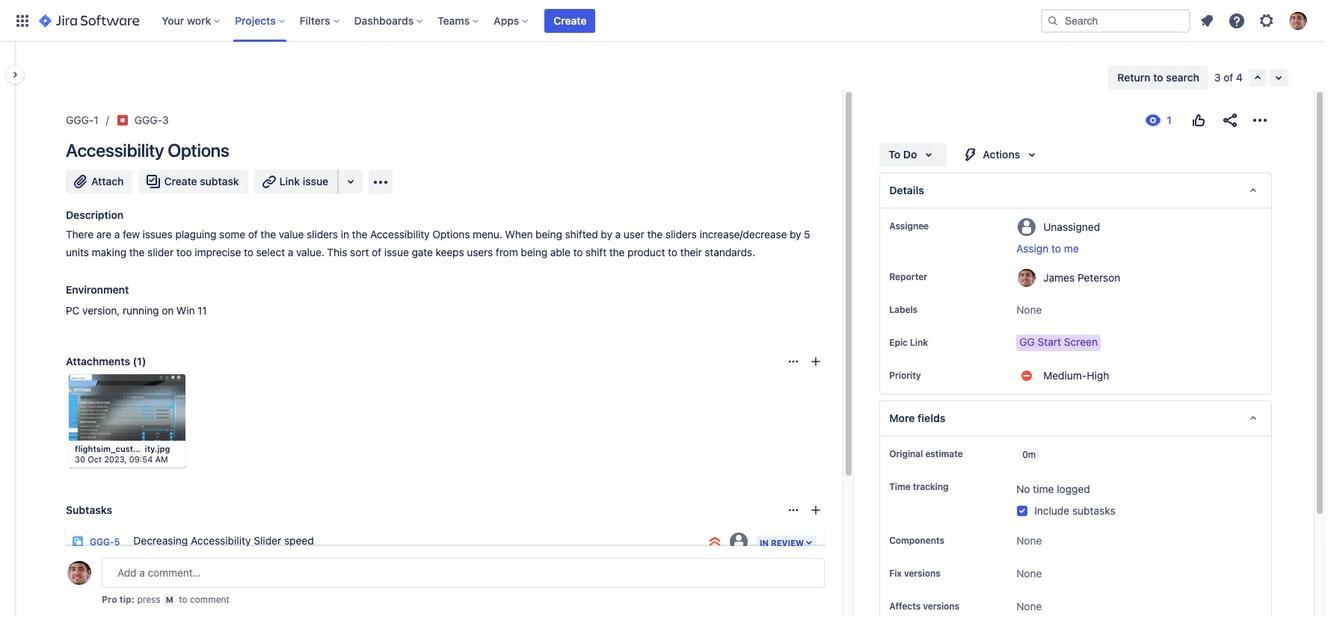 Task type: describe. For each thing, give the bounding box(es) containing it.
profile image of james peterson image
[[67, 562, 91, 586]]

activity
[[66, 592, 104, 605]]

few
[[123, 228, 140, 241]]

logged
[[1057, 483, 1091, 496]]

no time logged
[[1017, 483, 1091, 496]]

none for fix versions
[[1017, 568, 1043, 581]]

user
[[624, 228, 645, 241]]

issue inside button
[[303, 175, 329, 188]]

shift
[[586, 246, 607, 259]]

priority: highest image
[[708, 535, 723, 550]]

high
[[1087, 370, 1110, 382]]

from
[[496, 246, 518, 259]]

dashboards
[[354, 14, 414, 27]]

2 vertical spatial accessibility
[[191, 535, 251, 548]]

subtasks
[[66, 504, 112, 517]]

create button
[[545, 9, 596, 33]]

unassigned image
[[730, 533, 748, 551]]

apps
[[494, 14, 519, 27]]

attachments menu image
[[788, 356, 800, 368]]

are
[[96, 228, 112, 241]]

peterson
[[1078, 271, 1121, 284]]

components
[[890, 536, 945, 547]]

1 by from the left
[[601, 228, 613, 241]]

shifted
[[565, 228, 598, 241]]

decreasing
[[133, 535, 188, 548]]

return to search button
[[1109, 66, 1209, 90]]

estimate
[[926, 449, 963, 460]]

the right "shift"
[[610, 246, 625, 259]]

0 vertical spatial of
[[1224, 71, 1234, 84]]

menu.
[[473, 228, 503, 241]]

plaguing
[[175, 228, 217, 241]]

issues
[[143, 228, 173, 241]]

affects
[[890, 602, 921, 613]]

fields
[[918, 412, 946, 425]]

none for components
[[1017, 535, 1043, 548]]

able
[[550, 246, 571, 259]]

0 horizontal spatial 3
[[162, 114, 169, 126]]

create subtask button
[[139, 170, 248, 194]]

issue inside description there are a few issues plaguing some of the value sliders in the accessibility options menu. when being shifted by a user the sliders increase/decrease by 5 units making the slider too imprecise to select a value. this sort of issue gate keeps users from being able to shift the product to their standards.
[[384, 246, 409, 259]]

teams button
[[433, 9, 485, 33]]

the up the product on the top of page
[[648, 228, 663, 241]]

tip:
[[119, 595, 135, 606]]

to right return
[[1154, 71, 1164, 84]]

accessibility inside description there are a few issues plaguing some of the value sliders in the accessibility options menu. when being shifted by a user the sliders increase/decrease by 5 units making the slider too imprecise to select a value. this sort of issue gate keeps users from being able to shift the product to their standards.
[[370, 228, 430, 241]]

version,
[[82, 304, 120, 317]]

search
[[1167, 71, 1200, 84]]

there
[[66, 228, 94, 241]]

2 by from the left
[[790, 228, 802, 241]]

2 vertical spatial of
[[372, 246, 382, 259]]

0 vertical spatial accessibility
[[66, 140, 164, 161]]

subtask
[[200, 175, 239, 188]]

1 vertical spatial being
[[521, 246, 548, 259]]

return to search
[[1118, 71, 1200, 84]]

me
[[1065, 242, 1079, 255]]

actions image
[[1252, 111, 1270, 129]]

priority
[[890, 370, 921, 382]]

to left me
[[1052, 242, 1062, 255]]

environment
[[66, 284, 129, 296]]

subtasks
[[1073, 505, 1116, 518]]

0 horizontal spatial options
[[168, 140, 229, 161]]

decreasing accessibility slider speed link
[[127, 527, 702, 557]]

gg start screen link
[[1017, 335, 1101, 352]]

product
[[628, 246, 665, 259]]

medium-
[[1044, 370, 1087, 382]]

attachments
[[66, 355, 130, 368]]

include subtasks
[[1035, 505, 1116, 518]]

james peterson
[[1044, 271, 1121, 284]]

1 sliders from the left
[[307, 228, 338, 241]]

actions
[[983, 148, 1021, 161]]

fix versions
[[890, 569, 941, 580]]

value.
[[296, 246, 324, 259]]

1 none from the top
[[1017, 304, 1043, 316]]

sort
[[350, 246, 369, 259]]

issue actions image
[[788, 505, 800, 517]]

1 horizontal spatial a
[[288, 246, 294, 259]]

actions button
[[953, 143, 1051, 167]]

(1)
[[133, 355, 146, 368]]

fix
[[890, 569, 902, 580]]

in
[[341, 228, 349, 241]]

filters button
[[295, 9, 345, 33]]

5 inside description there are a few issues plaguing some of the value sliders in the accessibility options menu. when being shifted by a user the sliders increase/decrease by 5 units making the slider too imprecise to select a value. this sort of issue gate keeps users from being able to shift the product to their standards.
[[804, 228, 811, 241]]

screen
[[1065, 336, 1098, 349]]

press
[[137, 595, 160, 606]]

2 sliders from the left
[[666, 228, 697, 241]]

running
[[123, 304, 159, 317]]

tracking
[[913, 482, 949, 493]]

your
[[162, 14, 184, 27]]

more fields
[[890, 412, 946, 425]]

appswitcher icon image
[[13, 12, 31, 30]]

pc
[[66, 304, 80, 317]]

add app image
[[372, 173, 390, 191]]

ggg-1
[[66, 114, 99, 126]]

your work
[[162, 14, 211, 27]]

original
[[890, 449, 924, 460]]

issue type: sub-task image
[[72, 536, 84, 548]]

do
[[904, 148, 918, 161]]

slider
[[147, 246, 174, 259]]

bug image
[[116, 114, 128, 126]]

some
[[219, 228, 245, 241]]

units
[[66, 246, 89, 259]]

dashboards button
[[350, 9, 429, 33]]



Task type: vqa. For each thing, say whether or not it's contained in the screenshot.
leftmost Give
no



Task type: locate. For each thing, give the bounding box(es) containing it.
options
[[168, 140, 229, 161], [433, 228, 470, 241]]

vote options: no one has voted for this issue yet. image
[[1190, 111, 1208, 129]]

1 vertical spatial accessibility
[[370, 228, 430, 241]]

Add a comment… field
[[102, 559, 825, 589]]

on
[[162, 304, 174, 317]]

ggg- for 1
[[66, 114, 94, 126]]

being up able
[[536, 228, 563, 241]]

versions right fix
[[905, 569, 941, 580]]

4
[[1237, 71, 1243, 84]]

keeps
[[436, 246, 464, 259]]

attach
[[91, 175, 124, 188]]

issue left link web pages and more image
[[303, 175, 329, 188]]

1 horizontal spatial link
[[910, 337, 929, 349]]

of right sort
[[372, 246, 382, 259]]

affects versions
[[890, 602, 960, 613]]

Search field
[[1041, 9, 1191, 33]]

ggg-5
[[90, 537, 120, 548]]

options up keeps
[[433, 228, 470, 241]]

link up value
[[280, 175, 300, 188]]

apps button
[[489, 9, 534, 33]]

copy link to issue image
[[166, 114, 178, 126]]

0 horizontal spatial link
[[280, 175, 300, 188]]

unassigned
[[1044, 220, 1101, 233]]

create for create subtask
[[164, 175, 197, 188]]

versions
[[905, 569, 941, 580], [923, 602, 960, 613]]

link right epic
[[910, 337, 929, 349]]

versions for affects versions
[[923, 602, 960, 613]]

1 vertical spatial create
[[164, 175, 197, 188]]

1 horizontal spatial options
[[433, 228, 470, 241]]

ggg-5 link
[[90, 537, 120, 548]]

5 right the increase/decrease
[[804, 228, 811, 241]]

priority pin to top. only you can see pinned fields. image
[[924, 370, 936, 382]]

slider
[[254, 535, 281, 548]]

to
[[889, 148, 901, 161]]

create subtask
[[164, 175, 239, 188]]

sidebar navigation image
[[0, 60, 33, 90]]

1 horizontal spatial issue
[[384, 246, 409, 259]]

by up "shift"
[[601, 228, 613, 241]]

1 vertical spatial of
[[248, 228, 258, 241]]

gg start screen
[[1020, 336, 1098, 349]]

your work button
[[157, 9, 226, 33]]

ggg- left copy link to issue image
[[134, 114, 162, 126]]

menu bar
[[101, 610, 307, 618]]

sliders
[[307, 228, 338, 241], [666, 228, 697, 241]]

standards.
[[705, 246, 756, 259]]

0 vertical spatial versions
[[905, 569, 941, 580]]

comment
[[190, 595, 230, 606]]

your profile and settings image
[[1290, 12, 1308, 30]]

the right the in
[[352, 228, 368, 241]]

assign to me button
[[1017, 242, 1257, 257]]

0m
[[1023, 450, 1036, 461]]

2 none from the top
[[1017, 535, 1043, 548]]

3 left 4
[[1215, 71, 1221, 84]]

decreasing accessibility slider speed
[[133, 535, 314, 548]]

to
[[1154, 71, 1164, 84], [1052, 242, 1062, 255], [244, 246, 254, 259], [573, 246, 583, 259], [668, 246, 678, 259], [179, 595, 188, 606]]

settings image
[[1258, 12, 1276, 30]]

0 horizontal spatial a
[[114, 228, 120, 241]]

details element
[[880, 173, 1273, 209]]

create for create
[[554, 14, 587, 27]]

assign to me
[[1017, 242, 1079, 255]]

reporter
[[890, 272, 928, 283]]

a right are
[[114, 228, 120, 241]]

primary element
[[9, 0, 1041, 42]]

description there are a few issues plaguing some of the value sliders in the accessibility options menu. when being shifted by a user the sliders increase/decrease by 5 units making the slider too imprecise to select a value. this sort of issue gate keeps users from being able to shift the product to their standards.
[[66, 209, 814, 259]]

link issue
[[280, 175, 329, 188]]

of right some
[[248, 228, 258, 241]]

2 horizontal spatial of
[[1224, 71, 1234, 84]]

the down 'few'
[[129, 246, 145, 259]]

accessibility up gate at the left
[[370, 228, 430, 241]]

0 horizontal spatial 5
[[114, 537, 120, 548]]

a
[[114, 228, 120, 241], [615, 228, 621, 241], [288, 246, 294, 259]]

include
[[1035, 505, 1070, 518]]

1 vertical spatial link
[[910, 337, 929, 349]]

notifications image
[[1199, 12, 1217, 30]]

filters
[[300, 14, 330, 27]]

versions for fix versions
[[905, 569, 941, 580]]

issue left gate at the left
[[384, 246, 409, 259]]

being
[[536, 228, 563, 241], [521, 246, 548, 259]]

1 horizontal spatial by
[[790, 228, 802, 241]]

original estimate
[[890, 449, 963, 460]]

link web pages and more image
[[342, 173, 360, 191]]

1 vertical spatial 3
[[162, 114, 169, 126]]

0 horizontal spatial accessibility
[[66, 140, 164, 161]]

4 none from the top
[[1017, 601, 1043, 614]]

create subtask image
[[810, 505, 822, 517]]

ggg- for 3
[[134, 114, 162, 126]]

the
[[261, 228, 276, 241], [352, 228, 368, 241], [648, 228, 663, 241], [129, 246, 145, 259], [610, 246, 625, 259]]

the up select on the top of the page
[[261, 228, 276, 241]]

by
[[601, 228, 613, 241], [790, 228, 802, 241]]

james
[[1044, 271, 1075, 284]]

banner
[[0, 0, 1326, 42]]

ggg-
[[66, 114, 94, 126], [134, 114, 162, 126], [90, 537, 114, 548]]

to right able
[[573, 246, 583, 259]]

a left user
[[615, 228, 621, 241]]

more fields element
[[880, 401, 1273, 437]]

1 vertical spatial versions
[[923, 602, 960, 613]]

create
[[554, 14, 587, 27], [164, 175, 197, 188]]

11
[[198, 304, 207, 317]]

5 right issue type: sub-task icon on the left
[[114, 537, 120, 548]]

of left 4
[[1224, 71, 1234, 84]]

to left select on the top of the page
[[244, 246, 254, 259]]

time
[[1033, 483, 1055, 496]]

assignee
[[890, 221, 929, 232]]

1
[[94, 114, 99, 126]]

labels pin to top. only you can see pinned fields. image
[[921, 305, 933, 316]]

1 horizontal spatial sliders
[[666, 228, 697, 241]]

return
[[1118, 71, 1151, 84]]

banner containing your work
[[0, 0, 1326, 42]]

ggg- right issue type: sub-task icon on the left
[[90, 537, 114, 548]]

to left their
[[668, 246, 678, 259]]

1 horizontal spatial of
[[372, 246, 382, 259]]

value
[[279, 228, 304, 241]]

their
[[681, 246, 702, 259]]

0 horizontal spatial issue
[[303, 175, 329, 188]]

link issue button
[[254, 170, 339, 194]]

accessibility
[[66, 140, 164, 161], [370, 228, 430, 241], [191, 535, 251, 548]]

pc version, running on win 11
[[66, 304, 207, 317]]

help image
[[1229, 12, 1246, 30]]

add attachment image
[[810, 356, 822, 368]]

0 vertical spatial being
[[536, 228, 563, 241]]

epic
[[890, 337, 908, 349]]

create left subtask at the left
[[164, 175, 197, 188]]

0 vertical spatial create
[[554, 14, 587, 27]]

1 horizontal spatial accessibility
[[191, 535, 251, 548]]

more
[[890, 412, 915, 425]]

ggg-3 link
[[134, 111, 169, 129]]

time
[[890, 482, 911, 493]]

1 vertical spatial issue
[[384, 246, 409, 259]]

sliders up their
[[666, 228, 697, 241]]

projects
[[235, 14, 276, 27]]

being down when
[[521, 246, 548, 259]]

2 horizontal spatial accessibility
[[370, 228, 430, 241]]

share image
[[1222, 111, 1240, 129]]

search image
[[1047, 15, 1059, 27]]

create inside create button
[[554, 14, 587, 27]]

teams
[[438, 14, 470, 27]]

5
[[804, 228, 811, 241], [114, 537, 120, 548]]

link
[[280, 175, 300, 188], [910, 337, 929, 349]]

1 horizontal spatial 5
[[804, 228, 811, 241]]

3 none from the top
[[1017, 568, 1043, 581]]

users
[[467, 246, 493, 259]]

accessibility options
[[66, 140, 229, 161]]

pro
[[102, 595, 117, 606]]

0 vertical spatial options
[[168, 140, 229, 161]]

none for affects versions
[[1017, 601, 1043, 614]]

create right apps dropdown button
[[554, 14, 587, 27]]

no
[[1017, 483, 1031, 496]]

1 horizontal spatial create
[[554, 14, 587, 27]]

1 vertical spatial options
[[433, 228, 470, 241]]

gg
[[1020, 336, 1035, 349]]

a down value
[[288, 246, 294, 259]]

ggg- for 5
[[90, 537, 114, 548]]

accessibility left "slider"
[[191, 535, 251, 548]]

none
[[1017, 304, 1043, 316], [1017, 535, 1043, 548], [1017, 568, 1043, 581], [1017, 601, 1043, 614]]

link inside button
[[280, 175, 300, 188]]

delete image
[[161, 382, 179, 400]]

3 of 4
[[1215, 71, 1243, 84]]

issue
[[303, 175, 329, 188], [384, 246, 409, 259]]

0 vertical spatial 3
[[1215, 71, 1221, 84]]

0 horizontal spatial by
[[601, 228, 613, 241]]

ggg-3
[[134, 114, 169, 126]]

0 horizontal spatial sliders
[[307, 228, 338, 241]]

3 up accessibility options
[[162, 114, 169, 126]]

by right the increase/decrease
[[790, 228, 802, 241]]

options up create subtask
[[168, 140, 229, 161]]

accessibility down bug image
[[66, 140, 164, 161]]

1 vertical spatial 5
[[114, 537, 120, 548]]

download image
[[135, 382, 153, 400]]

options inside description there are a few issues plaguing some of the value sliders in the accessibility options menu. when being shifted by a user the sliders increase/decrease by 5 units making the slider too imprecise to select a value. this sort of issue gate keeps users from being able to shift the product to their standards.
[[433, 228, 470, 241]]

0 horizontal spatial of
[[248, 228, 258, 241]]

select
[[256, 246, 285, 259]]

sliders up value.
[[307, 228, 338, 241]]

0 vertical spatial issue
[[303, 175, 329, 188]]

to right m
[[179, 595, 188, 606]]

jira software image
[[39, 12, 139, 30], [39, 12, 139, 30]]

epic link
[[890, 337, 929, 349]]

3
[[1215, 71, 1221, 84], [162, 114, 169, 126]]

2 horizontal spatial a
[[615, 228, 621, 241]]

0 vertical spatial link
[[280, 175, 300, 188]]

versions right affects
[[923, 602, 960, 613]]

details
[[890, 184, 925, 197]]

ggg- left bug image
[[66, 114, 94, 126]]

0 horizontal spatial create
[[164, 175, 197, 188]]

attach button
[[66, 170, 133, 194]]

0 vertical spatial 5
[[804, 228, 811, 241]]

1 horizontal spatial 3
[[1215, 71, 1221, 84]]

create inside "create subtask" button
[[164, 175, 197, 188]]



